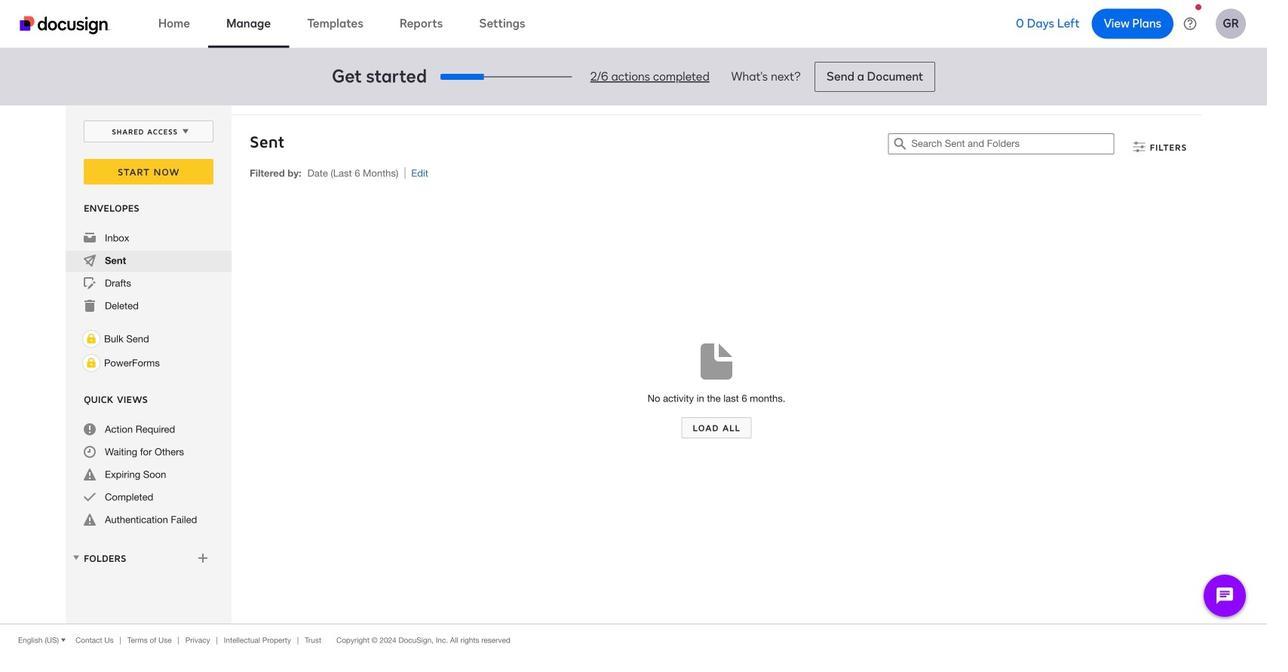 Task type: vqa. For each thing, say whether or not it's contained in the screenshot.
shared image
no



Task type: describe. For each thing, give the bounding box(es) containing it.
completed image
[[84, 492, 96, 504]]

draft image
[[84, 278, 96, 290]]

view folders image
[[70, 552, 82, 564]]

sent image
[[84, 255, 96, 267]]

trash image
[[84, 300, 96, 312]]

Search Sent and Folders text field
[[911, 134, 1114, 154]]

2 alert image from the top
[[84, 514, 96, 526]]

2 lock image from the top
[[82, 354, 100, 373]]

clock image
[[84, 446, 96, 459]]

docusign esignature image
[[20, 16, 110, 34]]



Task type: locate. For each thing, give the bounding box(es) containing it.
action required image
[[84, 424, 96, 436]]

lock image
[[82, 330, 100, 348], [82, 354, 100, 373]]

1 vertical spatial lock image
[[82, 354, 100, 373]]

1 alert image from the top
[[84, 469, 96, 481]]

more info region
[[0, 624, 1267, 657]]

0 vertical spatial alert image
[[84, 469, 96, 481]]

secondary navigation region
[[66, 106, 1205, 624]]

0 vertical spatial lock image
[[82, 330, 100, 348]]

inbox image
[[84, 232, 96, 244]]

alert image up completed image
[[84, 469, 96, 481]]

1 lock image from the top
[[82, 330, 100, 348]]

alert image
[[84, 469, 96, 481], [84, 514, 96, 526]]

alert image down completed image
[[84, 514, 96, 526]]

1 vertical spatial alert image
[[84, 514, 96, 526]]



